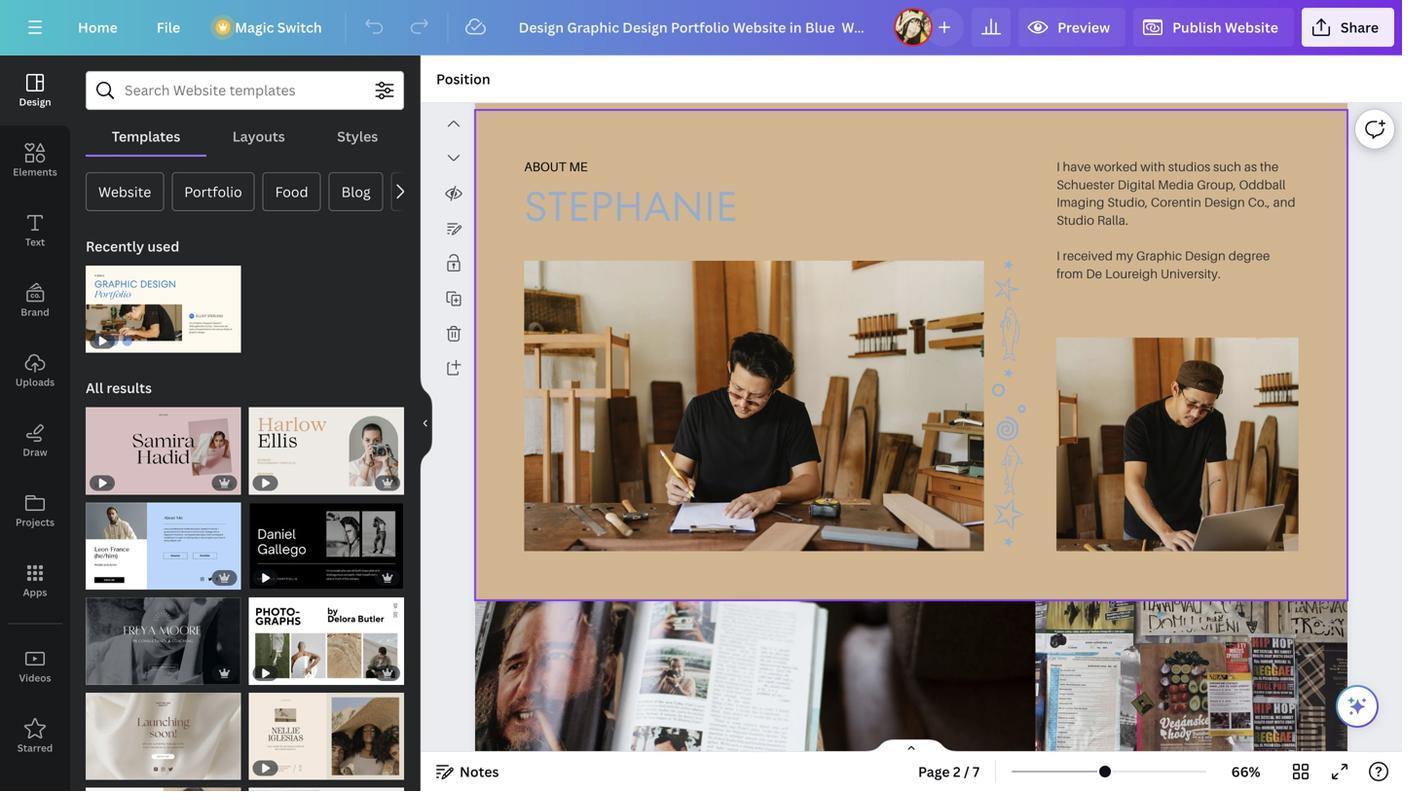 Task type: locate. For each thing, give the bounding box(es) containing it.
have
[[1063, 159, 1091, 174]]

˚
[[980, 404, 1040, 414]]

2
[[953, 763, 961, 781]]

i for received
[[1057, 248, 1060, 263]]

1 vertical spatial ⋆
[[980, 363, 1040, 382]]

i left have
[[1057, 159, 1060, 174]]

1 horizontal spatial website
[[1225, 18, 1278, 37]]

recently
[[86, 237, 144, 256]]

styles
[[337, 127, 378, 146]]

services
[[404, 183, 459, 201]]

imaging
[[1057, 195, 1105, 210]]

photography portfolio website in pastel orange  black  warm neutral classic minimal style group
[[249, 396, 404, 495]]

hide image
[[420, 377, 432, 470]]

draw button
[[0, 406, 70, 476]]

website
[[1225, 18, 1278, 37], [98, 183, 151, 201]]

i
[[1057, 159, 1060, 174], [1057, 248, 1060, 263]]

graphic
[[1136, 248, 1182, 263]]

portfolio
[[184, 183, 242, 201]]

design
[[19, 95, 51, 109], [1204, 195, 1245, 210], [1185, 248, 1226, 263]]

me
[[569, 159, 588, 174]]

home
[[78, 18, 118, 37]]

design up elements button
[[19, 95, 51, 109]]

about
[[524, 159, 566, 174]]

apps button
[[0, 546, 70, 616]]

studio
[[1057, 212, 1094, 228]]

apps
[[23, 586, 47, 599]]

design down group, at the right of page
[[1204, 195, 1245, 210]]

0 horizontal spatial website
[[98, 183, 151, 201]]

⋆ up ˚
[[980, 363, 1040, 382]]

2 i from the top
[[1057, 248, 1060, 263]]

⋆ left from
[[980, 255, 1040, 274]]

modeling portfolio website in beige  black  warm neutral classic minimal style group
[[249, 681, 404, 780]]

position
[[436, 70, 490, 88]]

1 i from the top
[[1057, 159, 1060, 174]]

publish website
[[1172, 18, 1278, 37]]

design up university.
[[1185, 248, 1226, 263]]

templates
[[112, 127, 180, 146]]

worked
[[1094, 159, 1138, 174]]

｡
[[980, 382, 1040, 404]]

⋆ ⭒ 𓆟 ⋆ ｡ ˚ 𖦹 𓆜 ✩ ⋆
[[980, 255, 1040, 551]]

services button
[[391, 172, 472, 211]]

show pages image
[[865, 739, 958, 755]]

publish website button
[[1134, 8, 1294, 47]]

1 vertical spatial i
[[1057, 248, 1060, 263]]

𓆜
[[980, 443, 1040, 497]]

0 vertical spatial website
[[1225, 18, 1278, 37]]

uploads
[[15, 376, 55, 389]]

2 vertical spatial design
[[1185, 248, 1226, 263]]

blog
[[341, 183, 371, 201]]

0 vertical spatial design
[[19, 95, 51, 109]]

0 vertical spatial ⋆
[[980, 255, 1040, 274]]

group,
[[1197, 177, 1236, 192]]

oddball
[[1239, 177, 1286, 192]]

blog button
[[329, 172, 383, 211]]

Design title text field
[[503, 8, 886, 47]]

studios
[[1168, 159, 1211, 174]]

0 vertical spatial i
[[1057, 159, 1060, 174]]

cream and brown photographic beauty site launch website group
[[86, 681, 241, 780]]

de
[[1086, 266, 1102, 281]]

5
[[117, 666, 123, 680]]

i have worked with studios such as the schuester digital media group, oddball imaging studio, corentin design co., and studio ralla.
[[1057, 159, 1296, 228]]

media
[[1158, 177, 1194, 192]]

starred
[[17, 742, 53, 755]]

from
[[1057, 266, 1083, 281]]

i inside i received my graphic design degree from de loureigh university.
[[1057, 248, 1060, 263]]

dark blue and beige simple dark consultancy portfolio & resume website group
[[86, 586, 241, 685]]

i up from
[[1057, 248, 1060, 263]]

design button
[[0, 56, 70, 126]]

2 vertical spatial ⋆
[[980, 532, 1040, 551]]

1 vertical spatial design
[[1204, 195, 1245, 210]]

⋆
[[980, 255, 1040, 274], [980, 363, 1040, 382], [980, 532, 1040, 551]]

1 vertical spatial website
[[98, 183, 151, 201]]

photography portfolio website in grey  black  light experimental style group
[[249, 777, 404, 792]]

templates button
[[86, 118, 206, 155]]

⋆ down 𓆜
[[980, 532, 1040, 551]]

66% button
[[1214, 757, 1278, 788]]

photography portfolio website in beige  gold  brown  warm neutral modern minimal style group
[[86, 777, 241, 792]]

such
[[1213, 159, 1241, 174]]

draw
[[23, 446, 47, 459]]

magic switch button
[[204, 8, 338, 47]]

light blue black and white clean minimal model & actor resume website group
[[86, 491, 241, 590]]

notes
[[460, 763, 499, 781]]

received
[[1063, 248, 1113, 263]]

design inside button
[[19, 95, 51, 109]]

website right publish
[[1225, 18, 1278, 37]]

page
[[918, 763, 950, 781]]

food button
[[263, 172, 321, 211]]

side panel tab list
[[0, 56, 70, 772]]

text
[[25, 236, 45, 249]]

brand
[[21, 306, 49, 319]]

✩
[[980, 497, 1040, 532]]

i inside i have worked with studios such as the schuester digital media group, oddball imaging studio, corentin design co., and studio ralla.
[[1057, 159, 1060, 174]]

website button
[[86, 172, 164, 211]]

styles button
[[311, 118, 404, 155]]

page 2 / 7 button
[[910, 757, 987, 788]]

file button
[[141, 8, 196, 47]]

loureigh
[[1105, 266, 1158, 281]]

studio,
[[1107, 195, 1148, 210]]

all
[[86, 379, 103, 397]]

share button
[[1302, 8, 1394, 47]]

cream and brown photographic beauty site launch website image
[[86, 693, 241, 780]]

website up recently used
[[98, 183, 151, 201]]

2 ⋆ from the top
[[980, 363, 1040, 382]]

magic switch
[[235, 18, 322, 37]]



Task type: vqa. For each thing, say whether or not it's contained in the screenshot.
"essential" in the bottom of the page
no



Task type: describe. For each thing, give the bounding box(es) containing it.
design inside i received my graphic design degree from de loureigh university.
[[1185, 248, 1226, 263]]

corentin
[[1151, 195, 1201, 210]]

and
[[1273, 195, 1296, 210]]

page 2 / 7
[[918, 763, 980, 781]]

stephanie
[[524, 177, 738, 235]]

design graphic design portfolio website in blue  warm neutral experimental style group
[[86, 254, 241, 353]]

my
[[1116, 248, 1133, 263]]

preview button
[[1019, 8, 1126, 47]]

layouts button
[[206, 118, 311, 155]]

used
[[147, 237, 179, 256]]

magic
[[235, 18, 274, 37]]

website inside dropdown button
[[1225, 18, 1278, 37]]

modeling portfolio website in black  white  grey  dark modern minimal style group
[[249, 491, 404, 590]]

⭒
[[980, 274, 1040, 305]]

as
[[1244, 159, 1257, 174]]

design inside i have worked with studios such as the schuester digital media group, oddball imaging studio, corentin design co., and studio ralla.
[[1204, 195, 1245, 210]]

1 ⋆ from the top
[[980, 255, 1040, 274]]

projects
[[16, 516, 55, 529]]

photography portfolio website in white  black  light modern minimal style group
[[249, 586, 404, 685]]

light blue black and white clean minimal model & actor resume website image
[[86, 503, 241, 590]]

co.,
[[1248, 195, 1270, 210]]

degree
[[1229, 248, 1270, 263]]

portfolio button
[[172, 172, 255, 211]]

𖦹
[[980, 414, 1040, 443]]

uploads button
[[0, 336, 70, 406]]

Search Website templates search field
[[125, 72, 365, 109]]

preview
[[1058, 18, 1110, 37]]

i for have
[[1057, 159, 1060, 174]]

i received my graphic design degree from de loureigh university.
[[1057, 248, 1270, 281]]

modeling portfolio website in pastel pink  pastel blue  black  colored experimental style group
[[86, 396, 241, 495]]

layouts
[[232, 127, 285, 146]]

home link
[[62, 8, 133, 47]]

elements
[[13, 166, 57, 179]]

/
[[964, 763, 970, 781]]

digital
[[1118, 177, 1155, 192]]

3 ⋆ from the top
[[980, 532, 1040, 551]]

ralla.
[[1097, 212, 1128, 228]]

videos
[[19, 672, 51, 685]]

66%
[[1231, 763, 1261, 781]]

1
[[95, 666, 101, 680]]

switch
[[277, 18, 322, 37]]

1 of 5
[[95, 666, 123, 680]]

university.
[[1161, 266, 1221, 281]]

main menu bar
[[0, 0, 1402, 56]]

the
[[1260, 159, 1279, 174]]

all results
[[86, 379, 152, 397]]

notes button
[[428, 757, 507, 788]]

of
[[104, 666, 114, 680]]

position button
[[428, 63, 498, 94]]

starred button
[[0, 702, 70, 772]]

recently used
[[86, 237, 179, 256]]

elements button
[[0, 126, 70, 196]]

projects button
[[0, 476, 70, 546]]

about me
[[524, 159, 588, 174]]

7
[[973, 763, 980, 781]]

brand button
[[0, 266, 70, 336]]

text button
[[0, 196, 70, 266]]

with
[[1141, 159, 1166, 174]]

website inside button
[[98, 183, 151, 201]]

results
[[107, 379, 152, 397]]

schuester
[[1057, 177, 1115, 192]]

publish
[[1172, 18, 1222, 37]]

canva assistant image
[[1346, 695, 1369, 719]]

videos button
[[0, 632, 70, 702]]

file
[[157, 18, 180, 37]]



